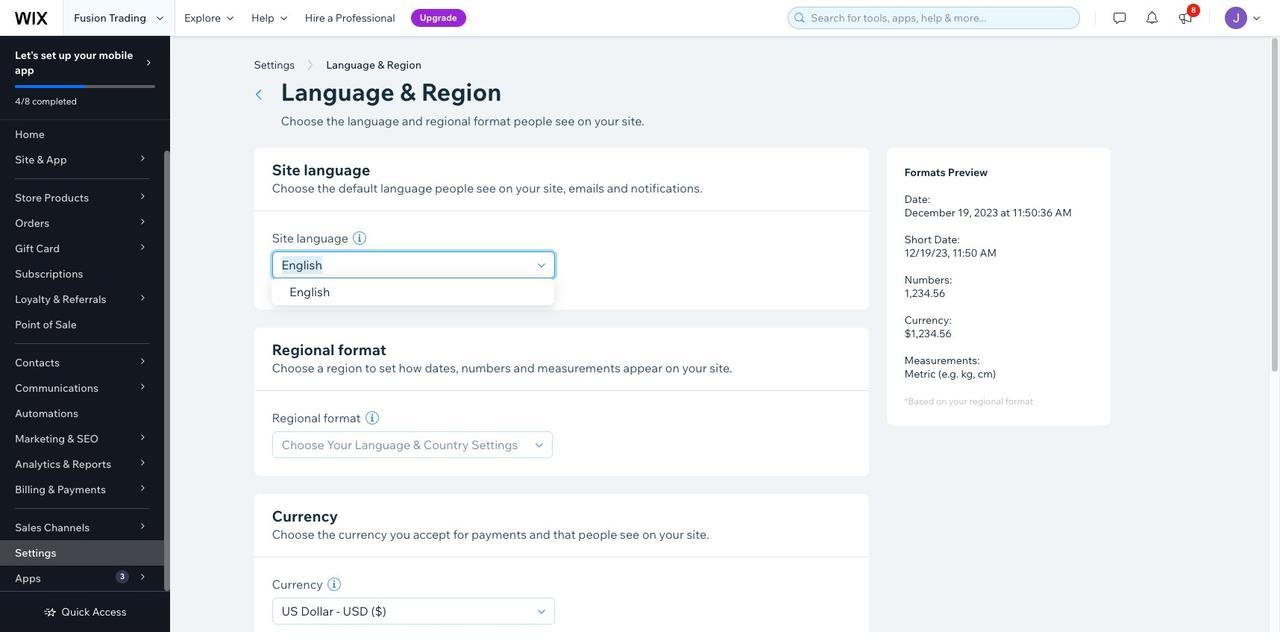 Task type: describe. For each thing, give the bounding box(es) containing it.
region for language & region
[[387, 58, 422, 72]]

12/19/23,
[[905, 246, 950, 260]]

site for site language choose the default language people see on your site, emails and notifications.
[[272, 160, 301, 179]]

let's set up your mobile app
[[15, 49, 133, 77]]

cm)
[[978, 367, 996, 381]]

to
[[365, 360, 377, 375]]

automations link
[[0, 401, 164, 426]]

: for measurements
[[978, 354, 980, 367]]

quick
[[61, 605, 90, 619]]

people inside currency choose the currency you accept for payments and that people see on your site.
[[579, 527, 617, 542]]

$1,234.56
[[905, 327, 952, 340]]

am inside date : december 19, 2023 at 11:50:36 am
[[1055, 206, 1072, 219]]

quick access button
[[44, 605, 127, 619]]

& for marketing & seo
[[67, 432, 74, 445]]

analytics
[[15, 457, 61, 471]]

communications button
[[0, 375, 164, 401]]

short date : 12/19/23, 11:50 am
[[905, 233, 997, 260]]

and inside language & region choose the language and regional format people see on your site.
[[402, 113, 423, 128]]

sales channels
[[15, 521, 90, 534]]

accept
[[413, 527, 451, 542]]

sale
[[55, 318, 77, 331]]

contacts button
[[0, 350, 164, 375]]

site. inside language & region choose the language and regional format people see on your site.
[[622, 113, 645, 128]]

december
[[905, 206, 956, 219]]

emails
[[569, 181, 605, 196]]

settings link
[[0, 540, 164, 566]]

currency for currency
[[272, 577, 323, 592]]

let's
[[15, 49, 38, 62]]

referrals
[[62, 293, 106, 306]]

fusion
[[74, 11, 107, 25]]

format inside language & region choose the language and regional format people see on your site.
[[474, 113, 511, 128]]

fusion trading
[[74, 11, 146, 25]]

Search for tools, apps, help & more... field
[[807, 7, 1075, 28]]

numbers : 1,234.56
[[905, 273, 952, 300]]

billing & payments
[[15, 483, 106, 496]]

the inside currency choose the currency you accept for payments and that people see on your site.
[[317, 527, 336, 542]]

language up english
[[297, 231, 349, 245]]

settings for settings button
[[254, 58, 295, 72]]

loyalty
[[15, 293, 51, 306]]

& for site & app
[[37, 153, 44, 166]]

products
[[44, 191, 89, 204]]

you
[[390, 527, 410, 542]]

access
[[92, 605, 127, 619]]

notifications.
[[631, 181, 703, 196]]

19,
[[958, 206, 972, 219]]

sales
[[15, 521, 42, 534]]

: for currency
[[949, 313, 952, 327]]

marketing
[[15, 432, 65, 445]]

choose inside site language choose the default language people see on your site, emails and notifications.
[[272, 181, 315, 196]]

automations
[[15, 407, 78, 420]]

site,
[[543, 181, 566, 196]]

analytics & reports
[[15, 457, 111, 471]]

point of sale
[[15, 318, 77, 331]]

currency for currency : $1,234.56
[[905, 313, 949, 327]]

point of sale link
[[0, 312, 164, 337]]

choose inside language & region choose the language and regional format people see on your site.
[[281, 113, 324, 128]]

see inside currency choose the currency you accept for payments and that people see on your site.
[[620, 527, 640, 542]]

marketing & seo
[[15, 432, 99, 445]]

billing
[[15, 483, 46, 496]]

marketing & seo button
[[0, 426, 164, 451]]

that
[[553, 527, 576, 542]]

english
[[289, 284, 330, 299]]

seo
[[77, 432, 99, 445]]

on inside currency choose the currency you accept for payments and that people see on your site.
[[642, 527, 657, 542]]

site & app button
[[0, 147, 164, 172]]

help button
[[242, 0, 296, 36]]

(e.g.
[[938, 367, 959, 381]]

site language choose the default language people see on your site, emails and notifications.
[[272, 160, 703, 196]]

4/8
[[15, 96, 30, 107]]

8
[[1192, 5, 1196, 15]]

dates,
[[425, 360, 459, 375]]

the inside site language choose the default language people see on your site, emails and notifications.
[[317, 181, 336, 196]]

on inside regional format choose a region to set how dates, numbers and measurements appear on your site.
[[665, 360, 680, 375]]

*based on your regional format
[[905, 395, 1034, 407]]

your inside currency choose the currency you accept for payments and that people see on your site.
[[659, 527, 684, 542]]

regional format
[[272, 410, 361, 425]]

upgrade
[[420, 12, 457, 23]]

help
[[251, 11, 274, 25]]

your inside language & region choose the language and regional format people see on your site.
[[594, 113, 619, 128]]

payments
[[472, 527, 527, 542]]

communications
[[15, 381, 99, 395]]

orders button
[[0, 210, 164, 236]]

regional for regional format
[[272, 410, 321, 425]]

11:50
[[953, 246, 978, 260]]

1 vertical spatial regional
[[970, 395, 1004, 407]]

see inside language & region choose the language and regional format people see on your site.
[[555, 113, 575, 128]]

your inside site language choose the default language people see on your site, emails and notifications.
[[516, 181, 541, 196]]

choose inside currency choose the currency you accept for payments and that people see on your site.
[[272, 527, 315, 542]]

your inside regional format choose a region to set how dates, numbers and measurements appear on your site.
[[682, 360, 707, 375]]

explore
[[184, 11, 221, 25]]

site & app
[[15, 153, 67, 166]]

site for site & app
[[15, 153, 35, 166]]

region for language & region choose the language and regional format people see on your site.
[[421, 77, 502, 107]]

2023
[[974, 206, 998, 219]]

site for site language
[[272, 231, 294, 245]]

language inside language & region choose the language and regional format people see on your site.
[[347, 113, 399, 128]]

apps
[[15, 572, 41, 585]]

formats
[[905, 166, 946, 179]]

Choose your currency field
[[277, 598, 533, 624]]

settings button
[[247, 54, 302, 76]]

site language
[[272, 231, 349, 245]]

of
[[43, 318, 53, 331]]

& for billing & payments
[[48, 483, 55, 496]]

professional
[[336, 11, 395, 25]]

quick access
[[61, 605, 127, 619]]

format inside regional format choose a region to set how dates, numbers and measurements appear on your site.
[[338, 340, 386, 359]]

subscriptions link
[[0, 261, 164, 287]]

sales channels button
[[0, 515, 164, 540]]

store products
[[15, 191, 89, 204]]

hire a professional
[[305, 11, 395, 25]]

your inside let's set up your mobile app
[[74, 49, 96, 62]]

date inside short date : 12/19/23, 11:50 am
[[934, 233, 958, 246]]

up
[[59, 49, 72, 62]]



Task type: vqa. For each thing, say whether or not it's contained in the screenshot.
217537123517253 the I'm
no



Task type: locate. For each thing, give the bounding box(es) containing it.
language right default
[[381, 181, 432, 196]]

am inside short date : 12/19/23, 11:50 am
[[980, 246, 997, 260]]

& for language & region choose the language and regional format people see on your site.
[[400, 77, 416, 107]]

currency inside currency : $1,234.56
[[905, 313, 949, 327]]

hire
[[305, 11, 325, 25]]

reports
[[72, 457, 111, 471]]

appear
[[623, 360, 663, 375]]

choose down settings button
[[281, 113, 324, 128]]

1 horizontal spatial set
[[379, 360, 396, 375]]

8 button
[[1169, 0, 1202, 36]]

numbers
[[462, 360, 511, 375]]

0 horizontal spatial set
[[41, 49, 56, 62]]

regional inside regional format choose a region to set how dates, numbers and measurements appear on your site.
[[272, 340, 335, 359]]

0 horizontal spatial see
[[477, 181, 496, 196]]

date : december 19, 2023 at 11:50:36 am
[[905, 193, 1072, 219]]

1 vertical spatial settings
[[15, 546, 56, 560]]

language down language & region
[[281, 77, 395, 107]]

upgrade button
[[411, 9, 466, 27]]

0 vertical spatial regional
[[426, 113, 471, 128]]

1 horizontal spatial am
[[1055, 206, 1072, 219]]

1 vertical spatial set
[[379, 360, 396, 375]]

1 horizontal spatial regional
[[970, 395, 1004, 407]]

site.
[[622, 113, 645, 128], [710, 360, 733, 375], [687, 527, 710, 542]]

& right loyalty
[[53, 293, 60, 306]]

1 vertical spatial date
[[934, 233, 958, 246]]

the inside language & region choose the language and regional format people see on your site.
[[326, 113, 345, 128]]

format
[[474, 113, 511, 128], [338, 340, 386, 359], [1006, 395, 1034, 407], [323, 410, 361, 425]]

: for date
[[928, 193, 931, 206]]

on inside language & region choose the language and regional format people see on your site.
[[578, 113, 592, 128]]

see left site,
[[477, 181, 496, 196]]

billing & payments button
[[0, 477, 164, 502]]

2 vertical spatial people
[[579, 527, 617, 542]]

region inside language & region choose the language and regional format people see on your site.
[[421, 77, 502, 107]]

on inside site language choose the default language people see on your site, emails and notifications.
[[499, 181, 513, 196]]

regional up site language choose the default language people see on your site, emails and notifications. on the top
[[426, 113, 471, 128]]

subscriptions
[[15, 267, 83, 281]]

& inside language & region choose the language and regional format people see on your site.
[[400, 77, 416, 107]]

& left reports at the left bottom of the page
[[63, 457, 70, 471]]

and
[[402, 113, 423, 128], [607, 181, 628, 196], [514, 360, 535, 375], [530, 527, 551, 542]]

a left region
[[317, 360, 324, 375]]

settings inside button
[[254, 58, 295, 72]]

set inside regional format choose a region to set how dates, numbers and measurements appear on your site.
[[379, 360, 396, 375]]

language down language & region
[[347, 113, 399, 128]]

see inside site language choose the default language people see on your site, emails and notifications.
[[477, 181, 496, 196]]

contacts
[[15, 356, 60, 369]]

1 regional from the top
[[272, 340, 335, 359]]

am right the 11:50
[[980, 246, 997, 260]]

settings down the help "button"
[[254, 58, 295, 72]]

default
[[339, 181, 378, 196]]

gift
[[15, 242, 34, 255]]

0 horizontal spatial people
[[435, 181, 474, 196]]

site up site language
[[272, 160, 301, 179]]

channels
[[44, 521, 90, 534]]

currency for currency choose the currency you accept for payments and that people see on your site.
[[272, 507, 338, 525]]

2 vertical spatial see
[[620, 527, 640, 542]]

0 vertical spatial region
[[387, 58, 422, 72]]

currency inside currency choose the currency you accept for payments and that people see on your site.
[[272, 507, 338, 525]]

the down language & region
[[326, 113, 345, 128]]

language down hire a professional
[[326, 58, 375, 72]]

language for language & region choose the language and regional format people see on your site.
[[281, 77, 395, 107]]

and right emails
[[607, 181, 628, 196]]

0 vertical spatial am
[[1055, 206, 1072, 219]]

the left currency
[[317, 527, 336, 542]]

gift card button
[[0, 236, 164, 261]]

set right "to"
[[379, 360, 396, 375]]

settings
[[254, 58, 295, 72], [15, 546, 56, 560]]

numbers
[[905, 273, 950, 287]]

site. inside currency choose the currency you accept for payments and that people see on your site.
[[687, 527, 710, 542]]

loyalty & referrals button
[[0, 287, 164, 312]]

1 vertical spatial a
[[317, 360, 324, 375]]

language
[[326, 58, 375, 72], [281, 77, 395, 107]]

0 horizontal spatial regional
[[426, 113, 471, 128]]

1 vertical spatial language
[[281, 77, 395, 107]]

choose
[[281, 113, 324, 128], [272, 181, 315, 196], [272, 360, 315, 375], [272, 527, 315, 542]]

and inside currency choose the currency you accept for payments and that people see on your site.
[[530, 527, 551, 542]]

& left app
[[37, 153, 44, 166]]

measurements
[[537, 360, 621, 375]]

& left seo
[[67, 432, 74, 445]]

for
[[453, 527, 469, 542]]

& right billing
[[48, 483, 55, 496]]

1 horizontal spatial people
[[514, 113, 553, 128]]

language inside button
[[326, 58, 375, 72]]

& for analytics & reports
[[63, 457, 70, 471]]

set inside let's set up your mobile app
[[41, 49, 56, 62]]

regional for regional format choose a region to set how dates, numbers and measurements appear on your site.
[[272, 340, 335, 359]]

: right kg,
[[978, 354, 980, 367]]

how
[[399, 360, 422, 375]]

1 horizontal spatial see
[[555, 113, 575, 128]]

3
[[120, 572, 125, 581]]

kg,
[[961, 367, 976, 381]]

2 horizontal spatial see
[[620, 527, 640, 542]]

region
[[387, 58, 422, 72], [421, 77, 502, 107]]

0 vertical spatial regional
[[272, 340, 335, 359]]

language
[[347, 113, 399, 128], [304, 160, 370, 179], [381, 181, 432, 196], [297, 231, 349, 245]]

& inside popup button
[[67, 432, 74, 445]]

& for language & region
[[378, 58, 385, 72]]

settings down sales
[[15, 546, 56, 560]]

: down numbers : 1,234.56
[[949, 313, 952, 327]]

date down "formats"
[[905, 193, 928, 206]]

date inside date : december 19, 2023 at 11:50:36 am
[[905, 193, 928, 206]]

payments
[[57, 483, 106, 496]]

0 vertical spatial date
[[905, 193, 928, 206]]

and inside site language choose the default language people see on your site, emails and notifications.
[[607, 181, 628, 196]]

2 vertical spatial site.
[[687, 527, 710, 542]]

app
[[46, 153, 67, 166]]

1 vertical spatial see
[[477, 181, 496, 196]]

: for numbers
[[950, 273, 952, 287]]

set left up
[[41, 49, 56, 62]]

choose left region
[[272, 360, 315, 375]]

& inside popup button
[[63, 457, 70, 471]]

1 vertical spatial regional
[[272, 410, 321, 425]]

a inside regional format choose a region to set how dates, numbers and measurements appear on your site.
[[317, 360, 324, 375]]

0 vertical spatial settings
[[254, 58, 295, 72]]

& down professional
[[378, 58, 385, 72]]

regional
[[272, 340, 335, 359], [272, 410, 321, 425]]

see right that
[[620, 527, 640, 542]]

& for loyalty & referrals
[[53, 293, 60, 306]]

: inside short date : 12/19/23, 11:50 am
[[958, 233, 960, 246]]

currency choose the currency you accept for payments and that people see on your site.
[[272, 507, 710, 542]]

regional down cm)
[[970, 395, 1004, 407]]

and inside regional format choose a region to set how dates, numbers and measurements appear on your site.
[[514, 360, 535, 375]]

& down language & region button
[[400, 77, 416, 107]]

0 vertical spatial see
[[555, 113, 575, 128]]

a
[[328, 11, 333, 25], [317, 360, 324, 375]]

home
[[15, 128, 45, 141]]

1 vertical spatial site.
[[710, 360, 733, 375]]

completed
[[32, 96, 77, 107]]

2 regional from the top
[[272, 410, 321, 425]]

people inside site language choose the default language people see on your site, emails and notifications.
[[435, 181, 474, 196]]

preview
[[948, 166, 988, 179]]

date right the short
[[934, 233, 958, 246]]

at
[[1001, 206, 1010, 219]]

site
[[15, 153, 35, 166], [272, 160, 301, 179], [272, 231, 294, 245]]

language for language & region
[[326, 58, 375, 72]]

0 vertical spatial set
[[41, 49, 56, 62]]

: inside numbers : 1,234.56
[[950, 273, 952, 287]]

: inside date : december 19, 2023 at 11:50:36 am
[[928, 193, 931, 206]]

: inside measurements : metric (e.g. kg, cm)
[[978, 354, 980, 367]]

1 vertical spatial am
[[980, 246, 997, 260]]

point
[[15, 318, 41, 331]]

gift card
[[15, 242, 60, 255]]

regional
[[426, 113, 471, 128], [970, 395, 1004, 407]]

settings inside sidebar element
[[15, 546, 56, 560]]

0 horizontal spatial settings
[[15, 546, 56, 560]]

site. inside regional format choose a region to set how dates, numbers and measurements appear on your site.
[[710, 360, 733, 375]]

1 horizontal spatial settings
[[254, 58, 295, 72]]

: inside currency : $1,234.56
[[949, 313, 952, 327]]

0 vertical spatial site.
[[622, 113, 645, 128]]

the left default
[[317, 181, 336, 196]]

site up english
[[272, 231, 294, 245]]

site inside site language choose the default language people see on your site, emails and notifications.
[[272, 160, 301, 179]]

0 vertical spatial people
[[514, 113, 553, 128]]

2 horizontal spatial people
[[579, 527, 617, 542]]

and down language & region
[[402, 113, 423, 128]]

on
[[578, 113, 592, 128], [499, 181, 513, 196], [665, 360, 680, 375], [936, 395, 947, 407], [642, 527, 657, 542]]

choose inside regional format choose a region to set how dates, numbers and measurements appear on your site.
[[272, 360, 315, 375]]

0 horizontal spatial date
[[905, 193, 928, 206]]

site down home
[[15, 153, 35, 166]]

regional inside language & region choose the language and regional format people see on your site.
[[426, 113, 471, 128]]

Choose Your Language field
[[277, 252, 533, 278]]

Choose Your Language & Country Settings field
[[277, 432, 531, 457]]

0 vertical spatial a
[[328, 11, 333, 25]]

0 vertical spatial language
[[326, 58, 375, 72]]

language inside language & region choose the language and regional format people see on your site.
[[281, 77, 395, 107]]

sidebar element
[[0, 36, 170, 632]]

loyalty & referrals
[[15, 293, 106, 306]]

1 vertical spatial currency
[[272, 507, 338, 525]]

regional format choose a region to set how dates, numbers and measurements appear on your site.
[[272, 340, 733, 375]]

currency
[[339, 527, 387, 542]]

0 horizontal spatial site.
[[622, 113, 645, 128]]

trading
[[109, 11, 146, 25]]

1 horizontal spatial site.
[[687, 527, 710, 542]]

and right numbers at bottom left
[[514, 360, 535, 375]]

4/8 completed
[[15, 96, 77, 107]]

1 horizontal spatial a
[[328, 11, 333, 25]]

short
[[905, 233, 932, 246]]

2 horizontal spatial site.
[[710, 360, 733, 375]]

: right 1,234.56
[[950, 273, 952, 287]]

am right 11:50:36
[[1055, 206, 1072, 219]]

see
[[555, 113, 575, 128], [477, 181, 496, 196], [620, 527, 640, 542]]

0 horizontal spatial am
[[980, 246, 997, 260]]

2 vertical spatial currency
[[272, 577, 323, 592]]

people
[[514, 113, 553, 128], [435, 181, 474, 196], [579, 527, 617, 542]]

hire a professional link
[[296, 0, 404, 36]]

& inside dropdown button
[[53, 293, 60, 306]]

formats preview
[[905, 166, 988, 179]]

language up default
[[304, 160, 370, 179]]

2 vertical spatial the
[[317, 527, 336, 542]]

: down 19,
[[958, 233, 960, 246]]

0 vertical spatial currency
[[905, 313, 949, 327]]

11:50:36
[[1013, 206, 1053, 219]]

settings for settings link
[[15, 546, 56, 560]]

choose left currency
[[272, 527, 315, 542]]

a right hire
[[328, 11, 333, 25]]

see up site,
[[555, 113, 575, 128]]

& inside "popup button"
[[48, 483, 55, 496]]

store products button
[[0, 185, 164, 210]]

language & region
[[326, 58, 422, 72]]

1 vertical spatial people
[[435, 181, 474, 196]]

app
[[15, 63, 34, 77]]

1 vertical spatial region
[[421, 77, 502, 107]]

: down "formats"
[[928, 193, 931, 206]]

& inside button
[[378, 58, 385, 72]]

people inside language & region choose the language and regional format people see on your site.
[[514, 113, 553, 128]]

and left that
[[530, 527, 551, 542]]

language & region button
[[319, 54, 429, 76]]

site inside 'dropdown button'
[[15, 153, 35, 166]]

choose up site language
[[272, 181, 315, 196]]

& inside 'dropdown button'
[[37, 153, 44, 166]]

am
[[1055, 206, 1072, 219], [980, 246, 997, 260]]

region inside language & region button
[[387, 58, 422, 72]]

1 vertical spatial the
[[317, 181, 336, 196]]

1 horizontal spatial date
[[934, 233, 958, 246]]

home link
[[0, 122, 164, 147]]

0 vertical spatial the
[[326, 113, 345, 128]]

0 horizontal spatial a
[[317, 360, 324, 375]]

the
[[326, 113, 345, 128], [317, 181, 336, 196], [317, 527, 336, 542]]

mobile
[[99, 49, 133, 62]]

your
[[74, 49, 96, 62], [594, 113, 619, 128], [516, 181, 541, 196], [682, 360, 707, 375], [949, 395, 968, 407], [659, 527, 684, 542]]



